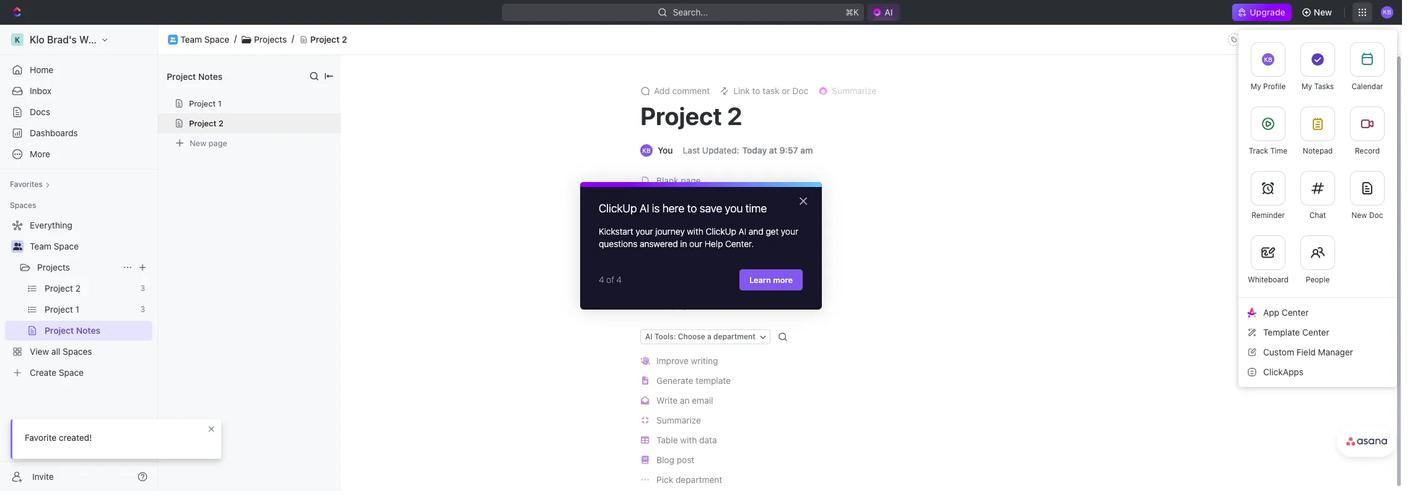 Task type: describe. For each thing, give the bounding box(es) containing it.
user group image inside sidebar navigation
[[13, 243, 22, 250]]

ai inside button
[[699, 195, 707, 206]]

last updated: today at 9:57 am
[[683, 145, 813, 156]]

add for add comment
[[654, 86, 670, 96]]

pencil image
[[641, 197, 650, 205]]

kickstart your journey with clickup ai and get your questions answered in our help center.
[[599, 226, 801, 249]]

projects link for topmost user group image team space "link"
[[254, 34, 287, 45]]

clickapps
[[1264, 367, 1304, 378]]

file word image
[[642, 377, 649, 385]]

team space link for topmost user group image
[[180, 34, 229, 45]]

reminder
[[1252, 211, 1285, 220]]

× button
[[799, 191, 808, 209]]

whiteboard
[[1248, 275, 1289, 285]]

reminder button
[[1244, 164, 1293, 228]]

improve
[[657, 356, 689, 366]]

1
[[218, 99, 222, 109]]

save
[[700, 202, 722, 215]]

notes
[[198, 71, 223, 82]]

track
[[1249, 146, 1269, 156]]

team space link for user group image within sidebar navigation
[[30, 237, 150, 257]]

search...
[[673, 7, 708, 17]]

subpage
[[657, 300, 692, 311]]

2 4 from the left
[[616, 275, 622, 285]]

pick department
[[657, 475, 723, 485]]

write for write with ai
[[657, 195, 678, 206]]

chat
[[1310, 211, 1326, 220]]

1 4 from the left
[[599, 275, 604, 285]]

record
[[1355, 146, 1380, 156]]

table image
[[641, 437, 650, 445]]

template center button
[[1244, 323, 1393, 343]]

chat button
[[1293, 164, 1343, 228]]

more
[[773, 275, 793, 285]]

docs
[[30, 107, 50, 117]]

track time button
[[1244, 99, 1293, 164]]

home link
[[5, 60, 153, 80]]

projects link for team space "link" within tree
[[37, 258, 118, 278]]

2 your from the left
[[781, 226, 799, 237]]

is
[[652, 202, 660, 215]]

favorites
[[10, 180, 43, 189]]

home
[[30, 64, 53, 75]]

envelope open image
[[641, 397, 650, 405]]

center for app center
[[1282, 307, 1309, 318]]

1 horizontal spatial project 2
[[310, 34, 347, 44]]

0 horizontal spatial project 2
[[189, 118, 224, 128]]

with for ai
[[680, 195, 697, 206]]

dashboards
[[30, 128, 78, 138]]

created!
[[59, 433, 92, 443]]

learn more
[[750, 275, 793, 285]]

blog post button
[[637, 451, 1091, 471]]

clickup inside kickstart your journey with clickup ai and get your questions answered in our help center.
[[706, 226, 737, 237]]

learn more button
[[739, 269, 804, 292]]

writing
[[691, 356, 718, 366]]

0 horizontal spatial clickup
[[599, 202, 637, 215]]

generate template button
[[637, 371, 1091, 391]]

notepad button
[[1293, 99, 1343, 164]]

blank
[[657, 175, 679, 186]]

dashboards link
[[5, 123, 153, 143]]

calendar button
[[1343, 35, 1393, 99]]

table with data button
[[637, 431, 1091, 451]]

sidebar navigation
[[0, 25, 158, 492]]

new button
[[1297, 2, 1340, 22]]

my for my tasks
[[1302, 82, 1313, 91]]

× dialog
[[580, 182, 822, 310]]

summarize button
[[637, 411, 1091, 431]]

kickstart
[[599, 226, 634, 237]]

⌘k
[[846, 7, 859, 17]]

help
[[705, 239, 723, 249]]

clickapps button
[[1244, 363, 1393, 383]]

improve writing
[[657, 356, 718, 366]]

my tasks button
[[1293, 35, 1343, 99]]

time
[[746, 202, 767, 215]]

project 1
[[189, 99, 222, 109]]

4 of 4
[[599, 275, 622, 285]]

docs link
[[5, 102, 153, 122]]

2 horizontal spatial 2
[[727, 101, 743, 130]]

upgrade
[[1250, 7, 1286, 17]]

template center
[[1264, 327, 1330, 338]]

learn
[[750, 275, 771, 285]]

improve writing button
[[637, 352, 1091, 371]]

write with ai button
[[637, 191, 1091, 211]]

center for template center
[[1303, 327, 1330, 338]]

today
[[742, 145, 767, 156]]

table with data
[[657, 435, 717, 446]]

invite
[[32, 472, 54, 482]]

pick department button
[[637, 471, 1091, 490]]

new for new
[[1314, 7, 1332, 17]]

answered
[[640, 239, 678, 249]]

app center
[[1264, 307, 1309, 318]]

comment
[[672, 86, 710, 96]]

new for new doc
[[1352, 211, 1367, 220]]

add new
[[640, 224, 676, 232]]

here
[[663, 202, 685, 215]]

with for data
[[680, 435, 697, 446]]

spaces
[[10, 201, 36, 210]]

record button
[[1343, 99, 1393, 164]]

new doc button
[[1343, 164, 1393, 228]]

projects for topmost user group image
[[254, 34, 287, 44]]

tasks
[[1315, 82, 1334, 91]]

team for user group image within sidebar navigation
[[30, 241, 51, 252]]

app center button
[[1244, 303, 1393, 323]]

write an email
[[657, 396, 713, 406]]

share
[[1267, 34, 1291, 45]]

department
[[676, 475, 723, 485]]



Task type: vqa. For each thing, say whether or not it's contained in the screenshot.
ClickUp - Home 'Image'
no



Task type: locate. For each thing, give the bounding box(es) containing it.
1 horizontal spatial page
[[681, 175, 701, 186]]

custom
[[1264, 347, 1295, 358]]

write left an
[[657, 396, 678, 406]]

with
[[680, 195, 697, 206], [687, 226, 704, 237], [680, 435, 697, 446]]

1 horizontal spatial 2
[[342, 34, 347, 44]]

1 horizontal spatial 4
[[616, 275, 622, 285]]

space
[[204, 34, 229, 44], [54, 241, 79, 252]]

4
[[599, 275, 604, 285], [616, 275, 622, 285]]

time
[[1271, 146, 1288, 156]]

team inside tree
[[30, 241, 51, 252]]

email
[[692, 396, 713, 406]]

9:57
[[780, 145, 798, 156]]

center up the template center
[[1282, 307, 1309, 318]]

user group image down spaces
[[13, 243, 22, 250]]

1 horizontal spatial ai
[[699, 195, 707, 206]]

whiteboard button
[[1244, 228, 1293, 293]]

clickup up 'kickstart'
[[599, 202, 637, 215]]

compress image
[[642, 417, 649, 425]]

1 vertical spatial team space link
[[30, 237, 150, 257]]

new left doc
[[1352, 211, 1367, 220]]

page down 1
[[209, 138, 227, 148]]

template
[[1264, 327, 1300, 338]]

center inside app center "button"
[[1282, 307, 1309, 318]]

write an email button
[[637, 391, 1091, 411]]

0 vertical spatial team space
[[180, 34, 229, 44]]

project 2
[[310, 34, 347, 44], [640, 101, 743, 130], [189, 118, 224, 128]]

favorite
[[25, 433, 57, 443]]

team space down spaces
[[30, 241, 79, 252]]

0 vertical spatial projects link
[[254, 34, 287, 45]]

team space up notes
[[180, 34, 229, 44]]

user group image up the project notes
[[170, 37, 176, 42]]

blank page
[[657, 175, 701, 186]]

team down spaces
[[30, 241, 51, 252]]

0 vertical spatial team
[[180, 34, 202, 44]]

2 my from the left
[[1302, 82, 1313, 91]]

1 vertical spatial space
[[54, 241, 79, 252]]

1 vertical spatial clickup
[[706, 226, 737, 237]]

inbox
[[30, 86, 51, 96]]

1 your from the left
[[636, 226, 653, 237]]

1 horizontal spatial new
[[1314, 7, 1332, 17]]

0 vertical spatial space
[[204, 34, 229, 44]]

field
[[1297, 347, 1316, 358]]

table for table with data
[[657, 435, 678, 446]]

tree
[[5, 216, 153, 383]]

1 vertical spatial new
[[190, 138, 206, 148]]

1 vertical spatial team space
[[30, 241, 79, 252]]

space for topmost user group image
[[204, 34, 229, 44]]

0 horizontal spatial 2
[[219, 118, 224, 128]]

1 vertical spatial user group image
[[13, 243, 22, 250]]

an
[[680, 396, 690, 406]]

2 write from the top
[[657, 396, 678, 406]]

0 vertical spatial page
[[209, 138, 227, 148]]

last
[[683, 145, 700, 156]]

your
[[636, 226, 653, 237], [781, 226, 799, 237]]

team space link
[[180, 34, 229, 45], [30, 237, 150, 257]]

2 vertical spatial with
[[680, 435, 697, 446]]

0 vertical spatial team space link
[[180, 34, 229, 45]]

1 horizontal spatial your
[[781, 226, 799, 237]]

add for add new
[[640, 224, 657, 232]]

1 horizontal spatial team space
[[180, 34, 229, 44]]

0 horizontal spatial 4
[[599, 275, 604, 285]]

page inside button
[[681, 175, 701, 186]]

calendar
[[1352, 82, 1383, 91]]

0 vertical spatial table
[[657, 241, 678, 251]]

my tasks
[[1302, 82, 1334, 91]]

post
[[677, 455, 695, 466]]

0 horizontal spatial team
[[30, 241, 51, 252]]

team space inside "link"
[[30, 241, 79, 252]]

ai left is
[[640, 202, 649, 215]]

app
[[1264, 307, 1280, 318]]

1 horizontal spatial team
[[180, 34, 202, 44]]

user group image
[[170, 37, 176, 42], [13, 243, 22, 250]]

my left profile
[[1251, 82, 1262, 91]]

projects inside sidebar navigation
[[37, 262, 70, 273]]

your right get
[[781, 226, 799, 237]]

new
[[659, 224, 676, 232]]

1 horizontal spatial space
[[204, 34, 229, 44]]

0 vertical spatial center
[[1282, 307, 1309, 318]]

your up answered
[[636, 226, 653, 237]]

with left data at the bottom of page
[[680, 435, 697, 446]]

and
[[749, 226, 764, 237]]

manager
[[1318, 347, 1354, 358]]

people button
[[1293, 228, 1343, 293]]

2 vertical spatial new
[[1352, 211, 1367, 220]]

team
[[180, 34, 202, 44], [30, 241, 51, 252]]

table down journey
[[657, 241, 678, 251]]

center down app center "button"
[[1303, 327, 1330, 338]]

0 vertical spatial with
[[680, 195, 697, 206]]

write for write an email
[[657, 396, 678, 406]]

ai right to
[[699, 195, 707, 206]]

add left the comment
[[654, 86, 670, 96]]

space for user group image within sidebar navigation
[[54, 241, 79, 252]]

people
[[1306, 275, 1330, 285]]

table up blog
[[657, 435, 678, 446]]

1 horizontal spatial projects link
[[254, 34, 287, 45]]

with up our
[[687, 226, 704, 237]]

4 left of
[[599, 275, 604, 285]]

write
[[657, 195, 678, 206], [657, 396, 678, 406]]

1 vertical spatial add
[[640, 224, 657, 232]]

summarize
[[657, 415, 701, 426]]

1 table from the top
[[657, 241, 678, 251]]

custom field manager button
[[1244, 343, 1393, 363]]

journey
[[656, 226, 685, 237]]

center inside template center button
[[1303, 327, 1330, 338]]

of
[[606, 275, 614, 285]]

0 vertical spatial user group image
[[170, 37, 176, 42]]

with inside write with ai button
[[680, 195, 697, 206]]

blog
[[657, 455, 675, 466]]

0 horizontal spatial new
[[190, 138, 206, 148]]

team space for topmost user group image team space "link"
[[180, 34, 229, 44]]

new page
[[190, 138, 227, 148]]

questions
[[599, 239, 638, 249]]

notepad
[[1303, 146, 1333, 156]]

1 vertical spatial table
[[657, 435, 678, 446]]

1 horizontal spatial user group image
[[170, 37, 176, 42]]

2 horizontal spatial ai
[[739, 226, 747, 237]]

×
[[799, 191, 808, 209]]

1 vertical spatial projects link
[[37, 258, 118, 278]]

0 horizontal spatial team space link
[[30, 237, 150, 257]]

page
[[209, 138, 227, 148], [681, 175, 701, 186]]

generate
[[657, 376, 693, 386]]

2 horizontal spatial new
[[1352, 211, 1367, 220]]

2 table from the top
[[657, 435, 678, 446]]

project notes
[[167, 71, 223, 82]]

with inside kickstart your journey with clickup ai and get your questions answered in our help center.
[[687, 226, 704, 237]]

page up write with ai
[[681, 175, 701, 186]]

team for topmost user group image
[[180, 34, 202, 44]]

new
[[1314, 7, 1332, 17], [190, 138, 206, 148], [1352, 211, 1367, 220]]

team space for team space "link" within tree
[[30, 241, 79, 252]]

center.
[[725, 239, 754, 249]]

book image
[[642, 457, 649, 465]]

tree inside sidebar navigation
[[5, 216, 153, 383]]

clickup up help
[[706, 226, 737, 237]]

0 vertical spatial add
[[654, 86, 670, 96]]

new down project 1
[[190, 138, 206, 148]]

tree containing team space
[[5, 216, 153, 383]]

1 my from the left
[[1251, 82, 1262, 91]]

4 right of
[[616, 275, 622, 285]]

template
[[696, 376, 731, 386]]

blog post
[[657, 455, 695, 466]]

0 horizontal spatial projects link
[[37, 258, 118, 278]]

1 vertical spatial write
[[657, 396, 678, 406]]

new up my tasks button
[[1314, 7, 1332, 17]]

0 horizontal spatial space
[[54, 241, 79, 252]]

am
[[801, 145, 813, 156]]

0 vertical spatial clickup
[[599, 202, 637, 215]]

my left tasks
[[1302, 82, 1313, 91]]

page for blank page
[[681, 175, 701, 186]]

add left new
[[640, 224, 657, 232]]

1 vertical spatial with
[[687, 226, 704, 237]]

team space link inside tree
[[30, 237, 150, 257]]

blank page button
[[637, 171, 1091, 191]]

0 horizontal spatial user group image
[[13, 243, 22, 250]]

1 vertical spatial team
[[30, 241, 51, 252]]

table for table
[[657, 241, 678, 251]]

2 horizontal spatial project 2
[[640, 101, 743, 130]]

generate template
[[657, 376, 731, 386]]

clickup ai is here to save you time
[[599, 202, 767, 215]]

in
[[680, 239, 687, 249]]

with inside table with data button
[[680, 435, 697, 446]]

page for new page
[[209, 138, 227, 148]]

pick
[[657, 475, 673, 485]]

favorite created!
[[25, 433, 92, 443]]

1 vertical spatial projects
[[37, 262, 70, 273]]

with down blank page
[[680, 195, 697, 206]]

0 vertical spatial projects
[[254, 34, 287, 44]]

0 horizontal spatial ai
[[640, 202, 649, 215]]

our
[[690, 239, 703, 249]]

1 horizontal spatial my
[[1302, 82, 1313, 91]]

doc
[[1370, 211, 1384, 220]]

1 write from the top
[[657, 195, 678, 206]]

write down blank
[[657, 195, 678, 206]]

updated:
[[702, 145, 739, 156]]

0 horizontal spatial projects
[[37, 262, 70, 273]]

1 horizontal spatial projects
[[254, 34, 287, 44]]

1 vertical spatial center
[[1303, 327, 1330, 338]]

ai inside kickstart your journey with clickup ai and get your questions answered in our help center.
[[739, 226, 747, 237]]

1 horizontal spatial team space link
[[180, 34, 229, 45]]

0 horizontal spatial my
[[1251, 82, 1262, 91]]

my inside button
[[1302, 82, 1313, 91]]

1 horizontal spatial clickup
[[706, 226, 737, 237]]

custom field manager
[[1264, 347, 1354, 358]]

0 horizontal spatial page
[[209, 138, 227, 148]]

projects link inside tree
[[37, 258, 118, 278]]

space inside tree
[[54, 241, 79, 252]]

my
[[1251, 82, 1262, 91], [1302, 82, 1313, 91]]

1 vertical spatial page
[[681, 175, 701, 186]]

0 vertical spatial write
[[657, 195, 678, 206]]

0 horizontal spatial your
[[636, 226, 653, 237]]

hand sparkles image
[[640, 357, 651, 366]]

my for my profile
[[1251, 82, 1262, 91]]

0 horizontal spatial team space
[[30, 241, 79, 252]]

add
[[654, 86, 670, 96], [640, 224, 657, 232]]

upgrade link
[[1233, 4, 1292, 21]]

project
[[310, 34, 340, 44], [167, 71, 196, 82], [189, 99, 216, 109], [640, 101, 722, 130], [189, 118, 217, 128]]

at
[[769, 145, 777, 156]]

0 vertical spatial new
[[1314, 7, 1332, 17]]

ai up center.
[[739, 226, 747, 237]]

team space
[[180, 34, 229, 44], [30, 241, 79, 252]]

write with ai
[[657, 195, 707, 206]]

team up the project notes
[[180, 34, 202, 44]]

add comment
[[654, 86, 710, 96]]

projects for user group image within sidebar navigation
[[37, 262, 70, 273]]

new for new page
[[190, 138, 206, 148]]



